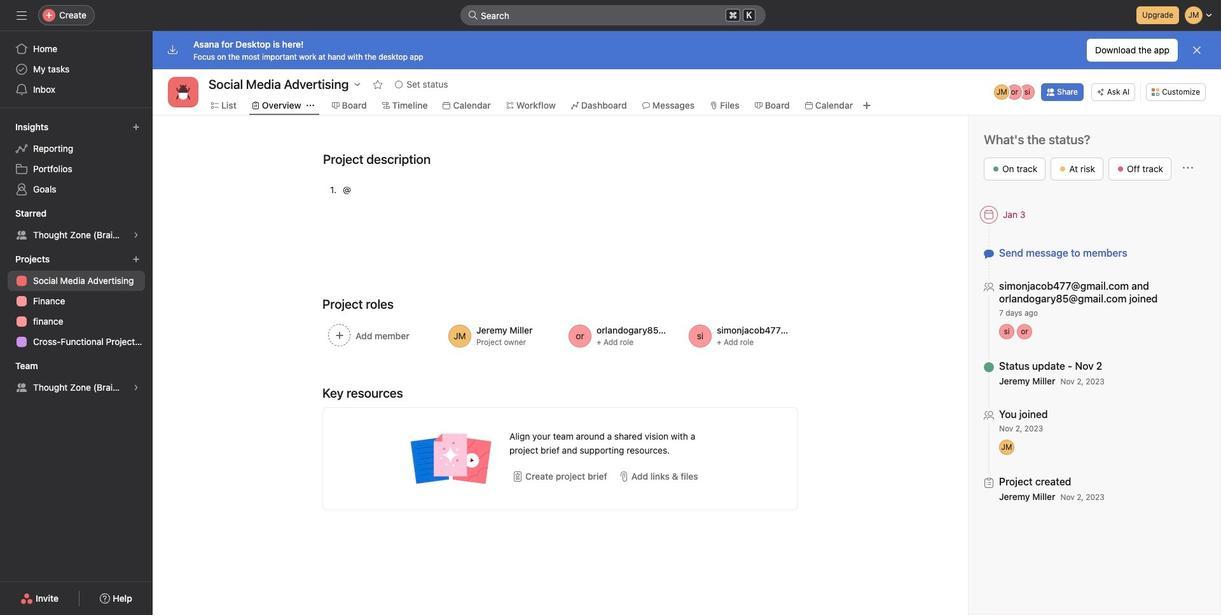 Task type: vqa. For each thing, say whether or not it's contained in the screenshot.
See details, Thought Zone (Brainstorm Space) icon
yes



Task type: describe. For each thing, give the bounding box(es) containing it.
starred element
[[0, 202, 153, 248]]

teams element
[[0, 355, 153, 401]]

new insights image
[[132, 123, 140, 131]]

Project description title text field
[[315, 146, 434, 173]]

more actions image
[[1183, 163, 1193, 173]]

bug image
[[176, 85, 191, 100]]

Search tasks, projects, and more text field
[[460, 5, 766, 25]]

global element
[[0, 31, 153, 107]]

see details, thought zone (brainstorm space) image for starred element on the left top of page
[[132, 232, 140, 239]]

new project or portfolio image
[[132, 256, 140, 263]]

projects element
[[0, 248, 153, 355]]



Task type: locate. For each thing, give the bounding box(es) containing it.
see details, thought zone (brainstorm space) image inside teams element
[[132, 384, 140, 392]]

1 vertical spatial see details, thought zone (brainstorm space) image
[[132, 384, 140, 392]]

see details, thought zone (brainstorm space) image inside starred element
[[132, 232, 140, 239]]

2 see details, thought zone (brainstorm space) image from the top
[[132, 384, 140, 392]]

1 see details, thought zone (brainstorm space) image from the top
[[132, 232, 140, 239]]

add to starred image
[[373, 80, 383, 90]]

tab actions image
[[306, 102, 314, 109]]

0 vertical spatial see details, thought zone (brainstorm space) image
[[132, 232, 140, 239]]

dismiss image
[[1192, 45, 1202, 55]]

prominent image
[[468, 10, 478, 20]]

None field
[[460, 5, 766, 25]]

insights element
[[0, 116, 153, 202]]

see details, thought zone (brainstorm space) image for teams element
[[132, 384, 140, 392]]

see details, thought zone (brainstorm space) image
[[132, 232, 140, 239], [132, 384, 140, 392]]

hide sidebar image
[[17, 10, 27, 20]]



